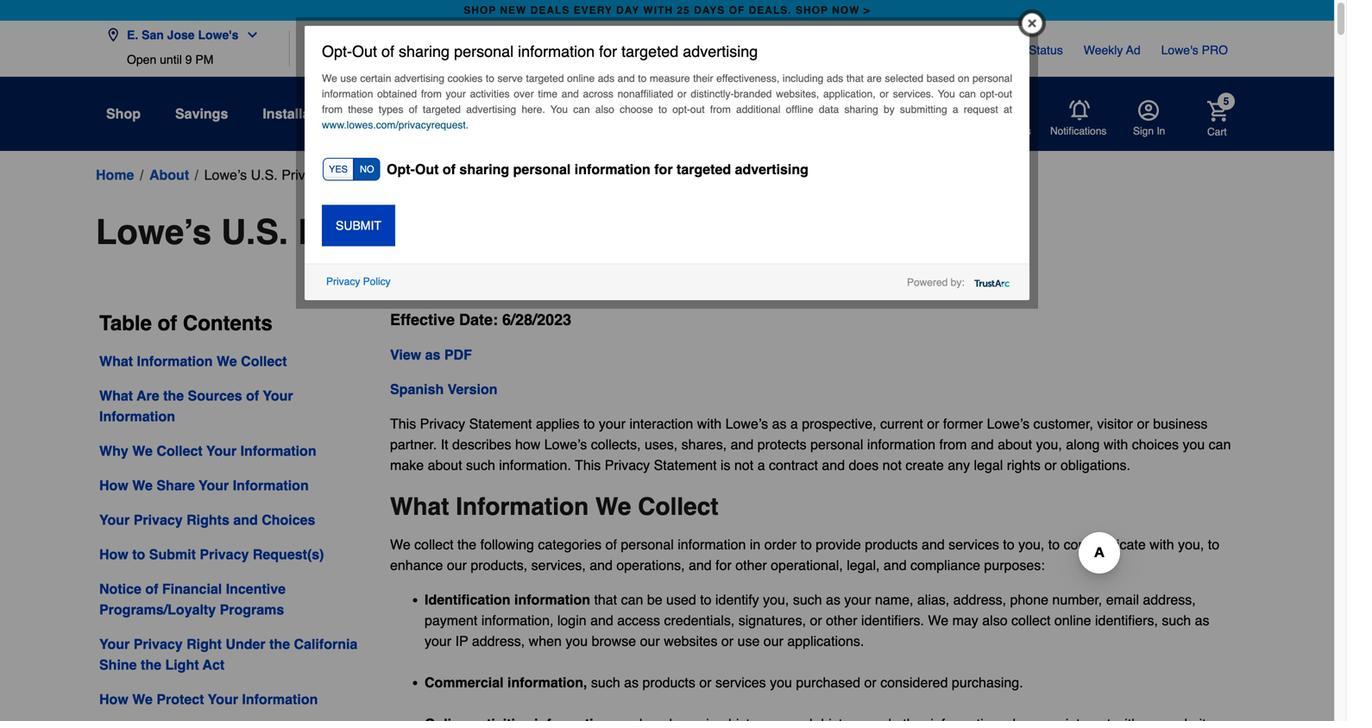 Task type: locate. For each thing, give the bounding box(es) containing it.
1 shop from the left
[[464, 4, 496, 16]]

number,
[[1053, 592, 1102, 608]]

0 horizontal spatial your
[[425, 634, 452, 650]]

location image
[[106, 28, 120, 42]]

1 not from the left
[[735, 457, 754, 473]]

sign in button
[[1133, 100, 1166, 138]]

under
[[226, 637, 266, 653]]

lowe's home improvement cart image
[[1208, 101, 1228, 121]]

&
[[404, 106, 414, 122]]

0 vertical spatial your
[[599, 416, 626, 432]]

0 vertical spatial about
[[998, 437, 1032, 453]]

0 horizontal spatial a
[[758, 457, 765, 473]]

1 vertical spatial lowe's
[[1162, 43, 1199, 57]]

address, right email
[[1143, 592, 1196, 608]]

how down why at the left bottom of the page
[[99, 478, 128, 494]]

0 vertical spatial collect
[[241, 353, 287, 369]]

1 vertical spatial collect
[[1012, 613, 1051, 629]]

1 horizontal spatial information
[[678, 537, 746, 553]]

order
[[765, 537, 797, 553]]

your privacy right under the california shine the light act link
[[99, 637, 358, 673]]

information up "for"
[[678, 537, 746, 553]]

my lists
[[994, 125, 1031, 137]]

1 how from the top
[[99, 478, 128, 494]]

the inside we collect the following categories of personal information in order to provide products and services to you, to communicate with you, to enhance our products, services, and operations, and for other operational, legal, and compliance purposes:
[[457, 537, 477, 553]]

other inside that can be used to identify you, such as your name, alias, address, phone number, email address, payment information, login and access credentials, signatures, or other identifiers. we may also collect online identifiers, such as your ip address, when you browse our websites or use our applications.
[[826, 613, 858, 629]]

1 vertical spatial products
[[643, 675, 696, 691]]

1 vertical spatial chevron down image
[[349, 48, 363, 61]]

2 vertical spatial you
[[770, 675, 792, 691]]

0 horizontal spatial this
[[390, 416, 416, 432]]

compliance
[[911, 558, 981, 574]]

our
[[447, 558, 467, 574], [640, 634, 660, 650], [764, 634, 784, 650]]

1 horizontal spatial services
[[949, 537, 999, 553]]

the inside what are the sources of your information
[[163, 388, 184, 404]]

as
[[425, 347, 441, 363], [772, 416, 787, 432], [826, 592, 841, 608], [1195, 613, 1210, 629], [624, 675, 639, 691]]

products down websites
[[643, 675, 696, 691]]

pdf
[[444, 347, 472, 363]]

0 vertical spatial how
[[99, 478, 128, 494]]

1 vertical spatial u.s.
[[221, 212, 288, 252]]

your up collects,
[[599, 416, 626, 432]]

home
[[96, 167, 134, 183]]

about down it
[[428, 457, 462, 473]]

2 horizontal spatial you
[[1183, 437, 1205, 453]]

or
[[927, 416, 940, 432], [1137, 416, 1150, 432], [1045, 457, 1057, 473], [810, 613, 822, 629], [722, 634, 734, 650], [699, 675, 712, 691], [864, 675, 877, 691]]

request(s)
[[253, 547, 324, 563]]

personal down prospective,
[[811, 437, 864, 453]]

lowe's home improvement account image
[[1139, 100, 1159, 121]]

protect
[[157, 692, 204, 708]]

1 vertical spatial other
[[826, 613, 858, 629]]

0 vertical spatial personal
[[811, 437, 864, 453]]

shop left 'now'
[[796, 4, 829, 16]]

how up notice
[[99, 547, 128, 563]]

we left share
[[132, 478, 153, 494]]

chevron down image
[[239, 28, 259, 42], [349, 48, 363, 61]]

services up the compliance
[[949, 537, 999, 553]]

>
[[864, 4, 871, 16]]

lowe's u.s. privacy statement down installations button
[[204, 167, 394, 183]]

2 vertical spatial how
[[99, 692, 128, 708]]

0 horizontal spatial not
[[735, 457, 754, 473]]

what down table
[[99, 353, 133, 369]]

legal,
[[847, 558, 880, 574]]

0 horizontal spatial can
[[621, 592, 643, 608]]

what
[[99, 353, 133, 369], [99, 388, 133, 404], [390, 493, 449, 521]]

lowe's u.s. privacy statement down lowe's u.s. privacy statement link
[[96, 212, 597, 252]]

you down login
[[566, 634, 588, 650]]

can inside this privacy statement applies to your interaction with lowe's as a prospective, current or former lowe's customer, visitor or business partner. it describes how lowe's collects, uses, shares, and protects personal information from and about you, along with choices you can make about such information. this privacy statement is not a contract and does not create any legal rights or obligations.
[[1209, 437, 1231, 453]]

other up applications.
[[826, 613, 858, 629]]

this up partner.
[[390, 416, 416, 432]]

order
[[995, 43, 1026, 57]]

table
[[99, 312, 152, 335]]

collect up share
[[157, 443, 203, 459]]

0 vertical spatial you
[[1183, 437, 1205, 453]]

services,
[[531, 558, 586, 574]]

you inside this privacy statement applies to your interaction with lowe's as a prospective, current or former lowe's customer, visitor or business partner. it describes how lowe's collects, uses, shares, and protects personal information from and about you, along with choices you can make about such information. this privacy statement is not a contract and does not create any legal rights or obligations.
[[1183, 437, 1205, 453]]

collect inside that can be used to identify you, such as your name, alias, address, phone number, email address, payment information, login and access credentials, signatures, or other identifiers. we may also collect online identifiers, such as your ip address, when you browse our websites or use our applications.
[[1012, 613, 1051, 629]]

can up access
[[621, 592, 643, 608]]

this privacy statement applies to your interaction with lowe's as a prospective, current or former lowe's customer, visitor or business partner. it describes how lowe's collects, uses, shares, and protects personal information from and about you, along with choices you can make about such information. this privacy statement is not a contract and does not create any legal rights or obligations.
[[390, 416, 1231, 473]]

1 horizontal spatial collect
[[1012, 613, 1051, 629]]

how down shine
[[99, 692, 128, 708]]

what down make
[[390, 493, 449, 521]]

login
[[557, 613, 587, 629]]

1 horizontal spatial not
[[883, 457, 902, 473]]

what information we collect down table of contents
[[99, 353, 287, 369]]

0 vertical spatial can
[[1209, 437, 1231, 453]]

0 horizontal spatial what information we collect
[[99, 353, 287, 369]]

1 vertical spatial how
[[99, 547, 128, 563]]

lowe's pro
[[1162, 43, 1228, 57]]

with right the communicate
[[1150, 537, 1174, 553]]

1 horizontal spatial address,
[[954, 592, 1006, 608]]

u.s. down lowe's u.s. privacy statement link
[[221, 212, 288, 252]]

with
[[697, 416, 722, 432], [1104, 437, 1128, 453], [1150, 537, 1174, 553]]

our down signatures,
[[764, 634, 784, 650]]

not right "does"
[[883, 457, 902, 473]]

privacy down rights
[[200, 547, 249, 563]]

our down access
[[640, 634, 660, 650]]

personal inside we collect the following categories of personal information in order to provide products and services to you, to communicate with you, to enhance our products, services, and operations, and for other operational, legal, and compliance purposes:
[[621, 537, 674, 553]]

of inside we collect the following categories of personal information in order to provide products and services to you, to communicate with you, to enhance our products, services, and operations, and for other operational, legal, and compliance purposes:
[[606, 537, 617, 553]]

the right are on the bottom left
[[163, 388, 184, 404]]

applies
[[536, 416, 580, 432]]

create
[[906, 457, 944, 473]]

collect up enhance
[[414, 537, 454, 553]]

your
[[599, 416, 626, 432], [845, 592, 871, 608], [425, 634, 452, 650]]

1 horizontal spatial collect
[[241, 353, 287, 369]]

0 horizontal spatial services
[[716, 675, 766, 691]]

we up categories
[[596, 493, 631, 521]]

along
[[1066, 437, 1100, 453]]

0 vertical spatial products
[[865, 537, 918, 553]]

lowe's up pm
[[198, 28, 239, 42]]

lowe's inside 'e. san jose lowe's' button
[[198, 28, 239, 42]]

1 vertical spatial what information we collect
[[390, 493, 719, 521]]

1 vertical spatial your
[[845, 592, 871, 608]]

1 vertical spatial you
[[566, 634, 588, 650]]

prospective,
[[802, 416, 877, 432]]

a down protects
[[758, 457, 765, 473]]

lowe's left pro
[[1162, 43, 1199, 57]]

0 horizontal spatial lowe's
[[198, 28, 239, 42]]

programs
[[220, 602, 284, 618]]

shop button
[[106, 98, 141, 129]]

1 vertical spatial this
[[575, 457, 601, 473]]

1 horizontal spatial lowe's
[[1162, 43, 1199, 57]]

1 horizontal spatial with
[[1104, 437, 1128, 453]]

0 vertical spatial other
[[736, 558, 767, 574]]

0 vertical spatial lowe's
[[198, 28, 239, 42]]

identification information
[[425, 592, 594, 608]]

1 horizontal spatial products
[[865, 537, 918, 553]]

privacy up light
[[134, 637, 183, 653]]

that can be used to identify you, such as your name, alias, address, phone number, email address, payment information, login and access credentials, signatures, or other identifiers. we may also collect online identifiers, such as your ip address, when you browse our websites or use our applications.
[[425, 592, 1210, 650]]

privacy up it
[[420, 416, 465, 432]]

version
[[448, 382, 498, 397]]

partner.
[[390, 437, 437, 453]]

1 horizontal spatial chevron down image
[[349, 48, 363, 61]]

2 how from the top
[[99, 547, 128, 563]]

what information we collect link
[[99, 353, 287, 369]]

what inside what are the sources of your information
[[99, 388, 133, 404]]

close button image
[[1018, 9, 1047, 38]]

what information we collect up categories
[[390, 493, 719, 521]]

and inside that can be used to identify you, such as your name, alias, address, phone number, email address, payment information, login and access credentials, signatures, or other identifiers. we may also collect online identifiers, such as your ip address, when you browse our websites or use our applications.
[[590, 613, 614, 629]]

your up shine
[[99, 637, 130, 653]]

1 horizontal spatial shop
[[796, 4, 829, 16]]

1 horizontal spatial other
[[826, 613, 858, 629]]

3 how from the top
[[99, 692, 128, 708]]

that
[[594, 592, 617, 608]]

0 vertical spatial collect
[[414, 537, 454, 553]]

or left former
[[927, 416, 940, 432]]

0 vertical spatial information,
[[481, 613, 554, 629]]

1 horizontal spatial what information we collect
[[390, 493, 719, 521]]

use
[[738, 634, 760, 650]]

0 horizontal spatial personal
[[621, 537, 674, 553]]

search image
[[895, 104, 912, 121]]

lowe's up protects
[[726, 416, 768, 432]]

or right purchased
[[864, 675, 877, 691]]

or right rights
[[1045, 457, 1057, 473]]

you left purchased
[[770, 675, 792, 691]]

what left are on the bottom left
[[99, 388, 133, 404]]

0 horizontal spatial about
[[428, 457, 462, 473]]

communicate
[[1064, 537, 1146, 553]]

u.s. down installations button
[[251, 167, 278, 183]]

information, down identification information
[[481, 613, 554, 629]]

provide
[[816, 537, 861, 553]]

of right categories
[[606, 537, 617, 553]]

and left "does"
[[822, 457, 845, 473]]

we up sources
[[217, 353, 237, 369]]

online
[[1055, 613, 1092, 629]]

not
[[735, 457, 754, 473], [883, 457, 902, 473]]

a
[[791, 416, 798, 432], [758, 457, 765, 473]]

1 horizontal spatial can
[[1209, 437, 1231, 453]]

information.
[[499, 457, 571, 473]]

None search field
[[488, 91, 959, 153]]

we right why at the left bottom of the page
[[132, 443, 153, 459]]

our inside we collect the following categories of personal information in order to provide products and services to you, to communicate with you, to enhance our products, services, and operations, and for other operational, legal, and compliance purposes:
[[447, 558, 467, 574]]

our up identification
[[447, 558, 467, 574]]

1 vertical spatial information,
[[508, 675, 587, 691]]

make
[[390, 457, 424, 473]]

shop left new
[[464, 4, 496, 16]]

browse
[[592, 634, 636, 650]]

collect
[[241, 353, 287, 369], [157, 443, 203, 459], [638, 493, 719, 521]]

effective
[[390, 311, 455, 329]]

day
[[616, 4, 640, 16]]

describes
[[452, 437, 511, 453]]

0 horizontal spatial our
[[447, 558, 467, 574]]

lowe's
[[198, 28, 239, 42], [1162, 43, 1199, 57]]

camera image
[[933, 105, 951, 123]]

submit
[[149, 547, 196, 563]]

the
[[163, 388, 184, 404], [457, 537, 477, 553], [269, 637, 290, 653], [141, 657, 161, 673]]

weekly ad link
[[1084, 41, 1141, 59]]

identification
[[425, 592, 511, 608]]

your right sources
[[263, 388, 293, 404]]

0 vertical spatial what
[[99, 353, 133, 369]]

0 horizontal spatial other
[[736, 558, 767, 574]]

0 vertical spatial chevron down image
[[239, 28, 259, 42]]

we up enhance
[[390, 537, 411, 553]]

with down visitor
[[1104, 437, 1128, 453]]

Search Query text field
[[489, 91, 881, 136]]

0 vertical spatial a
[[791, 416, 798, 432]]

0 horizontal spatial you
[[566, 634, 588, 650]]

1 vertical spatial information
[[678, 537, 746, 553]]

2 horizontal spatial collect
[[638, 493, 719, 521]]

0 vertical spatial services
[[949, 537, 999, 553]]

2 horizontal spatial with
[[1150, 537, 1174, 553]]

as right identifiers,
[[1195, 613, 1210, 629]]

such down describes
[[466, 457, 495, 473]]

and up legal
[[971, 437, 994, 453]]

0 horizontal spatial collect
[[157, 443, 203, 459]]

privacy inside your privacy right under the california shine the light act
[[134, 637, 183, 653]]

2 horizontal spatial information
[[867, 437, 936, 453]]

alias,
[[917, 592, 950, 608]]

products inside we collect the following categories of personal information in order to provide products and services to you, to communicate with you, to enhance our products, services, and operations, and for other operational, legal, and compliance purposes:
[[865, 537, 918, 553]]

websites
[[664, 634, 718, 650]]

your left ip
[[425, 634, 452, 650]]

what for what are the sources of your information link
[[99, 388, 133, 404]]

1 vertical spatial about
[[428, 457, 462, 473]]

the up products,
[[457, 537, 477, 553]]

your down legal,
[[845, 592, 871, 608]]

0 horizontal spatial shop
[[464, 4, 496, 16]]

collect
[[414, 537, 454, 553], [1012, 613, 1051, 629]]

services inside we collect the following categories of personal information in order to provide products and services to you, to communicate with you, to enhance our products, services, and operations, and for other operational, legal, and compliance purposes:
[[949, 537, 999, 553]]

this down collects,
[[575, 457, 601, 473]]

ip
[[455, 634, 468, 650]]

2 vertical spatial information
[[514, 592, 590, 608]]

services down use
[[716, 675, 766, 691]]

as up protects
[[772, 416, 787, 432]]

a up protects
[[791, 416, 798, 432]]

how to submit privacy request(s) link
[[99, 547, 324, 563]]

not right "is"
[[735, 457, 754, 473]]

information, down when
[[508, 675, 587, 691]]

2 not from the left
[[883, 457, 902, 473]]

of inside notice of financial incentive programs/loyalty programs
[[145, 581, 158, 597]]

u.s.
[[251, 167, 278, 183], [221, 212, 288, 252]]

privacy
[[282, 167, 327, 183], [298, 212, 421, 252], [420, 416, 465, 432], [605, 457, 650, 473], [134, 512, 183, 528], [200, 547, 249, 563], [134, 637, 183, 653]]

address, up may
[[954, 592, 1006, 608]]

about
[[998, 437, 1032, 453], [428, 457, 462, 473]]

former
[[943, 416, 983, 432]]

your inside this privacy statement applies to your interaction with lowe's as a prospective, current or former lowe's customer, visitor or business partner. it describes how lowe's collects, uses, shares, and protects personal information from and about you, along with choices you can make about such information. this privacy statement is not a contract and does not create any legal rights or obligations.
[[599, 416, 626, 432]]

how
[[99, 478, 128, 494], [99, 547, 128, 563], [99, 692, 128, 708]]

may
[[953, 613, 979, 629]]

collects,
[[591, 437, 641, 453]]

also
[[983, 613, 1008, 629]]

open
[[127, 53, 156, 66]]

of right sources
[[246, 388, 259, 404]]

notifications
[[1050, 125, 1107, 137]]

notice
[[99, 581, 141, 597]]

2 vertical spatial collect
[[638, 493, 719, 521]]

2 horizontal spatial our
[[764, 634, 784, 650]]

categories
[[538, 537, 602, 553]]

1 vertical spatial what
[[99, 388, 133, 404]]

can inside that can be used to identify you, such as your name, alias, address, phone number, email address, payment information, login and access credentials, signatures, or other identifiers. we may also collect online identifiers, such as your ip address, when you browse our websites or use our applications.
[[621, 592, 643, 608]]

1 horizontal spatial personal
[[811, 437, 864, 453]]

0 horizontal spatial collect
[[414, 537, 454, 553]]

and down that
[[590, 613, 614, 629]]

how to submit privacy request(s)
[[99, 547, 324, 563]]

0 vertical spatial information
[[867, 437, 936, 453]]

information
[[137, 353, 213, 369], [99, 409, 175, 425], [240, 443, 316, 459], [233, 478, 309, 494], [456, 493, 589, 521], [242, 692, 318, 708]]

1 vertical spatial can
[[621, 592, 643, 608]]

1 horizontal spatial your
[[599, 416, 626, 432]]

1 horizontal spatial a
[[791, 416, 798, 432]]

or left use
[[722, 634, 734, 650]]

2 vertical spatial with
[[1150, 537, 1174, 553]]

with up shares,
[[697, 416, 722, 432]]

we left protect
[[132, 692, 153, 708]]

collect down contents
[[241, 353, 287, 369]]

how for how we share your information
[[99, 478, 128, 494]]

lowe's right about
[[204, 167, 247, 183]]

as up applications.
[[826, 592, 841, 608]]

cart
[[1208, 126, 1227, 138]]

lists
[[1010, 125, 1031, 137]]

0 vertical spatial with
[[697, 416, 722, 432]]

information down the current
[[867, 437, 936, 453]]

1 vertical spatial personal
[[621, 537, 674, 553]]



Task type: vqa. For each thing, say whether or not it's contained in the screenshot.
that
yes



Task type: describe. For each thing, give the bounding box(es) containing it.
and right legal,
[[884, 558, 907, 574]]

lowe's inside lowe's u.s. privacy statement link
[[204, 167, 247, 183]]

1 vertical spatial collect
[[157, 443, 203, 459]]

name,
[[875, 592, 914, 608]]

sign in
[[1133, 125, 1166, 137]]

spanish version link
[[390, 382, 501, 397]]

how for how to submit privacy request(s)
[[99, 547, 128, 563]]

right
[[187, 637, 222, 653]]

purposes:
[[984, 558, 1045, 574]]

status
[[1029, 43, 1063, 57]]

you, inside this privacy statement applies to your interaction with lowe's as a prospective, current or former lowe's customer, visitor or business partner. it describes how lowe's collects, uses, shares, and protects personal information from and about you, along with choices you can make about such information. this privacy statement is not a contract and does not create any legal rights or obligations.
[[1036, 437, 1062, 453]]

0 horizontal spatial chevron down image
[[239, 28, 259, 42]]

2 horizontal spatial address,
[[1143, 592, 1196, 608]]

open until 9 pm
[[127, 53, 214, 66]]

purchased
[[796, 675, 861, 691]]

identify
[[716, 592, 759, 608]]

credentials,
[[664, 613, 735, 629]]

and left "for"
[[689, 558, 712, 574]]

2 vertical spatial what
[[390, 493, 449, 521]]

when
[[529, 634, 562, 650]]

legal
[[974, 457, 1003, 473]]

now
[[832, 4, 860, 16]]

what for what information we collect link
[[99, 353, 133, 369]]

identifiers. we
[[861, 613, 949, 629]]

1 vertical spatial services
[[716, 675, 766, 691]]

how we protect your information
[[99, 692, 318, 708]]

about link
[[149, 165, 189, 186]]

any
[[948, 457, 970, 473]]

and right shares,
[[731, 437, 754, 453]]

lowe's down applies
[[544, 437, 587, 453]]

1 horizontal spatial our
[[640, 634, 660, 650]]

your inside your privacy right under the california shine the light act
[[99, 637, 130, 653]]

1 horizontal spatial this
[[575, 457, 601, 473]]

deals
[[531, 4, 570, 16]]

operations,
[[617, 558, 685, 574]]

your down why at the left bottom of the page
[[99, 512, 130, 528]]

lowe's down about link
[[96, 212, 212, 252]]

information inside we collect the following categories of personal information in order to provide products and services to you, to communicate with you, to enhance our products, services, and operations, and for other operational, legal, and compliance purposes:
[[678, 537, 746, 553]]

0 vertical spatial lowe's u.s. privacy statement
[[204, 167, 394, 183]]

ideas
[[418, 106, 454, 122]]

commercial
[[425, 675, 504, 691]]

2 horizontal spatial your
[[845, 592, 871, 608]]

how for how we protect your information
[[99, 692, 128, 708]]

email
[[1106, 592, 1139, 608]]

to inside this privacy statement applies to your interaction with lowe's as a prospective, current or former lowe's customer, visitor or business partner. it describes how lowe's collects, uses, shares, and protects personal information from and about you, along with choices you can make about such information. this privacy statement is not a contract and does not create any legal rights or obligations.
[[584, 416, 595, 432]]

pm
[[195, 53, 214, 66]]

lowe's u.s. privacy statement link
[[204, 165, 394, 186]]

contract
[[769, 457, 818, 473]]

0 vertical spatial this
[[390, 416, 416, 432]]

weekly ad
[[1084, 43, 1141, 57]]

installations
[[263, 106, 343, 122]]

of right table
[[158, 312, 177, 335]]

personal inside this privacy statement applies to your interaction with lowe's as a prospective, current or former lowe's customer, visitor or business partner. it describes how lowe's collects, uses, shares, and protects personal information from and about you, along with choices you can make about such information. this privacy statement is not a contract and does not create any legal rights or obligations.
[[811, 437, 864, 453]]

1 vertical spatial with
[[1104, 437, 1128, 453]]

how we protect your information link
[[99, 692, 318, 708]]

such down operational,
[[793, 592, 822, 608]]

commercial information, such as products or services you purchased or considered purchasing.
[[425, 675, 1023, 691]]

in
[[1157, 125, 1166, 137]]

of inside what are the sources of your information
[[246, 388, 259, 404]]

0 horizontal spatial products
[[643, 675, 696, 691]]

6/28/2023
[[502, 311, 572, 329]]

2 vertical spatial your
[[425, 634, 452, 650]]

such down "browse"
[[591, 675, 620, 691]]

lowe's up rights
[[987, 416, 1030, 432]]

chevron down image inside 95131 button
[[349, 48, 363, 61]]

and up the compliance
[[922, 537, 945, 553]]

1 vertical spatial a
[[758, 457, 765, 473]]

your up rights
[[199, 478, 229, 494]]

lowe's pro link
[[1162, 41, 1228, 59]]

operational,
[[771, 558, 843, 574]]

and up that
[[590, 558, 613, 574]]

financial
[[162, 581, 222, 597]]

0 horizontal spatial information
[[514, 592, 590, 608]]

interaction
[[630, 416, 693, 432]]

such right identifiers,
[[1162, 613, 1191, 629]]

my lists link
[[994, 100, 1031, 138]]

0 vertical spatial u.s.
[[251, 167, 278, 183]]

new
[[500, 4, 527, 16]]

customer,
[[1034, 416, 1094, 432]]

are
[[137, 388, 159, 404]]

be
[[647, 592, 663, 608]]

share
[[157, 478, 195, 494]]

what are the sources of your information
[[99, 388, 293, 425]]

0 vertical spatial what information we collect
[[99, 353, 287, 369]]

view as pdf
[[390, 347, 472, 363]]

as inside this privacy statement applies to your interaction with lowe's as a prospective, current or former lowe's customer, visitor or business partner. it describes how lowe's collects, uses, shares, and protects personal information from and about you, along with choices you can make about such information. this privacy statement is not a contract and does not create any legal rights or obligations.
[[772, 416, 787, 432]]

diy
[[378, 106, 401, 122]]

your choices regarding the use of cookies on this site dialog
[[296, 9, 1047, 309]]

programs/loyalty
[[99, 602, 216, 618]]

the right under
[[269, 637, 290, 653]]

spanish
[[390, 382, 444, 397]]

products,
[[471, 558, 528, 574]]

1 horizontal spatial about
[[998, 437, 1032, 453]]

lowe's home improvement logo image
[[629, 11, 705, 87]]

collect inside we collect the following categories of personal information in order to provide products and services to you, to communicate with you, to enhance our products, services, and operations, and for other operational, legal, and compliance purposes:
[[414, 537, 454, 553]]

my
[[994, 125, 1007, 137]]

1 vertical spatial lowe's u.s. privacy statement
[[96, 212, 597, 252]]

contents
[[183, 312, 273, 335]]

25
[[677, 4, 690, 16]]

notice of financial incentive programs/loyalty programs
[[99, 581, 286, 618]]

1 horizontal spatial you
[[770, 675, 792, 691]]

lowe's inside lowe's pro link
[[1162, 43, 1199, 57]]

lowe's home improvement lists image
[[1000, 100, 1021, 121]]

notice of financial incentive programs/loyalty programs link
[[99, 581, 286, 618]]

enhance
[[390, 558, 443, 574]]

following
[[480, 537, 534, 553]]

your up how we share your information link
[[206, 443, 237, 459]]

other inside we collect the following categories of personal information in order to provide products and services to you, to communicate with you, to enhance our products, services, and operations, and for other operational, legal, and compliance purposes:
[[736, 558, 767, 574]]

how we share your information link
[[99, 478, 309, 494]]

or up choices
[[1137, 416, 1150, 432]]

from
[[940, 437, 967, 453]]

with inside we collect the following categories of personal information in order to provide products and services to you, to communicate with you, to enhance our products, services, and operations, and for other operational, legal, and compliance purposes:
[[1150, 537, 1174, 553]]

0 horizontal spatial address,
[[472, 634, 525, 650]]

as left pdf
[[425, 347, 441, 363]]

your down 'act'
[[208, 692, 238, 708]]

sources
[[188, 388, 242, 404]]

lowe's home improvement notification center image
[[1069, 100, 1090, 121]]

95131
[[310, 48, 349, 64]]

privacy down installations button
[[282, 167, 327, 183]]

current
[[880, 416, 923, 432]]

diy & ideas
[[378, 106, 454, 122]]

you inside that can be used to identify you, such as your name, alias, address, phone number, email address, payment information, login and access credentials, signatures, or other identifiers. we may also collect online identifiers, such as your ip address, when you browse our websites or use our applications.
[[566, 634, 588, 650]]

privacy down collects,
[[605, 457, 650, 473]]

how
[[515, 437, 541, 453]]

shop new deals every day with 25 days of deals. shop now > link
[[460, 0, 874, 21]]

purchasing.
[[952, 675, 1023, 691]]

and right rights
[[233, 512, 258, 528]]

or down websites
[[699, 675, 712, 691]]

information, inside that can be used to identify you, such as your name, alias, address, phone number, email address, payment information, login and access credentials, signatures, or other identifiers. we may also collect online identifiers, such as your ip address, when you browse our websites or use our applications.
[[481, 613, 554, 629]]

0 horizontal spatial with
[[697, 416, 722, 432]]

does
[[849, 457, 879, 473]]

as down "browse"
[[624, 675, 639, 691]]

is
[[721, 457, 731, 473]]

california
[[294, 637, 358, 653]]

such inside this privacy statement applies to your interaction with lowe's as a prospective, current or former lowe's customer, visitor or business partner. it describes how lowe's collects, uses, shares, and protects personal information from and about you, along with choices you can make about such information. this privacy statement is not a contract and does not create any legal rights or obligations.
[[466, 457, 495, 473]]

in
[[750, 537, 761, 553]]

2 shop from the left
[[796, 4, 829, 16]]

order status
[[995, 43, 1063, 57]]

choices
[[262, 512, 315, 528]]

shop
[[106, 106, 141, 122]]

you, inside that can be used to identify you, such as your name, alias, address, phone number, email address, payment information, login and access credentials, signatures, or other identifiers. we may also collect online identifiers, such as your ip address, when you browse our websites or use our applications.
[[763, 592, 789, 608]]

privacy down lowe's u.s. privacy statement link
[[298, 212, 421, 252]]

information inside what are the sources of your information
[[99, 409, 175, 425]]

to inside that can be used to identify you, such as your name, alias, address, phone number, email address, payment information, login and access credentials, signatures, or other identifiers. we may also collect online identifiers, such as your ip address, when you browse our websites or use our applications.
[[700, 592, 712, 608]]

your inside what are the sources of your information
[[263, 388, 293, 404]]

privacy up the 'submit'
[[134, 512, 183, 528]]

your privacy right under the california shine the light act
[[99, 637, 358, 673]]

payment
[[425, 613, 478, 629]]

uses,
[[645, 437, 678, 453]]

the left light
[[141, 657, 161, 673]]

jose
[[167, 28, 195, 42]]

we inside we collect the following categories of personal information in order to provide products and services to you, to communicate with you, to enhance our products, services, and operations, and for other operational, legal, and compliance purposes:
[[390, 537, 411, 553]]

or up applications.
[[810, 613, 822, 629]]

information inside this privacy statement applies to your interaction with lowe's as a prospective, current or former lowe's customer, visitor or business partner. it describes how lowe's collects, uses, shares, and protects personal information from and about you, along with choices you can make about such information. this privacy statement is not a contract and does not create any legal rights or obligations.
[[867, 437, 936, 453]]

pro
[[1202, 43, 1228, 57]]



